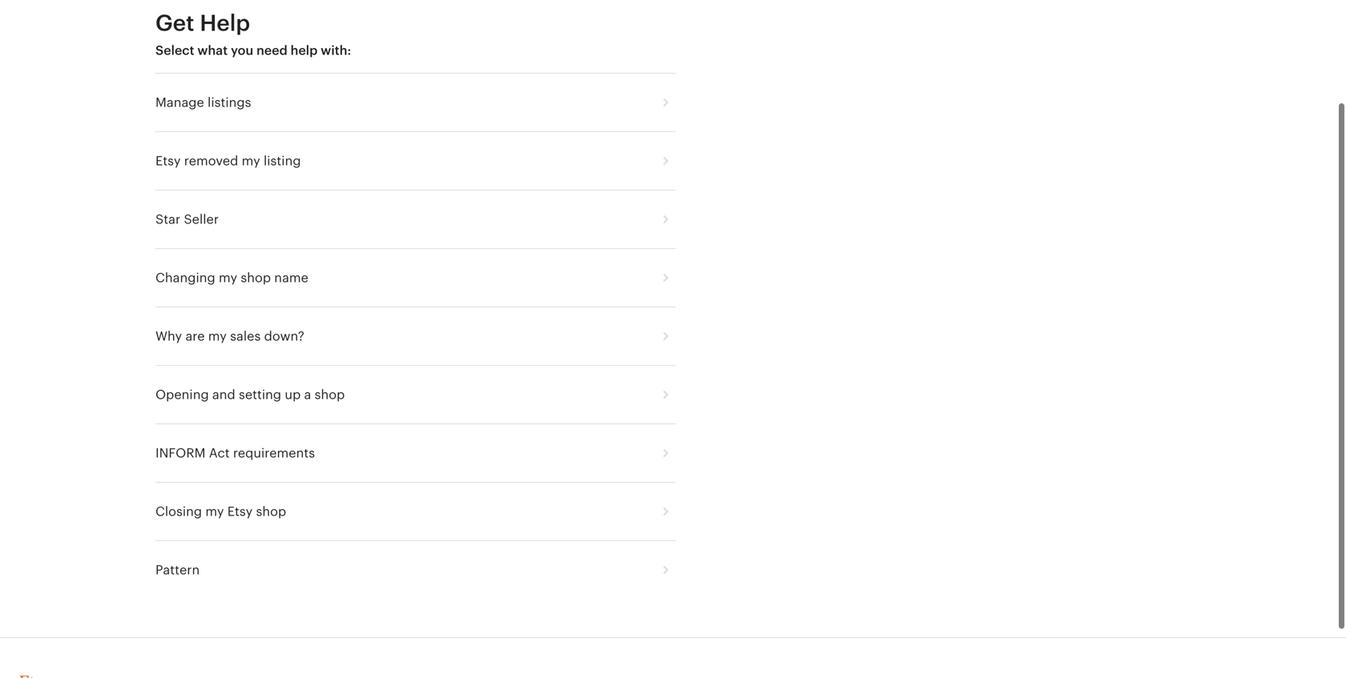 Task type: describe. For each thing, give the bounding box(es) containing it.
requirements
[[233, 447, 315, 461]]

pattern
[[156, 564, 200, 578]]

my right are
[[208, 329, 227, 344]]

my right closing
[[206, 505, 224, 519]]

seller
[[184, 212, 219, 227]]

sales
[[230, 329, 261, 344]]

star seller link
[[156, 191, 676, 249]]

changing
[[156, 271, 215, 285]]

and
[[212, 388, 235, 402]]

0 horizontal spatial etsy
[[156, 154, 181, 168]]

inform act requirements link
[[156, 425, 676, 483]]

closing my etsy shop
[[156, 505, 286, 519]]

manage listings link
[[156, 74, 676, 131]]

why
[[156, 329, 182, 344]]

2 vertical spatial shop
[[256, 505, 286, 519]]

opening
[[156, 388, 209, 402]]

etsy removed my listing
[[156, 154, 301, 168]]

help
[[291, 43, 318, 58]]

closing
[[156, 505, 202, 519]]

listings
[[208, 95, 251, 110]]

get
[[156, 10, 194, 36]]

setting
[[239, 388, 281, 402]]

etsy removed my listing link
[[156, 132, 676, 190]]

inform
[[156, 447, 206, 461]]

1 vertical spatial shop
[[315, 388, 345, 402]]

closing my etsy shop link
[[156, 483, 676, 541]]

listing
[[264, 154, 301, 168]]

get help
[[156, 10, 250, 36]]

down?
[[264, 329, 305, 344]]

help
[[200, 10, 250, 36]]



Task type: locate. For each thing, give the bounding box(es) containing it.
shop
[[241, 271, 271, 285], [315, 388, 345, 402], [256, 505, 286, 519]]

etsy
[[156, 154, 181, 168], [227, 505, 253, 519]]

shop right the a
[[315, 388, 345, 402]]

opening and setting up a shop
[[156, 388, 345, 402]]

select
[[156, 43, 194, 58]]

shop left name
[[241, 271, 271, 285]]

manage
[[156, 95, 204, 110]]

0 vertical spatial shop
[[241, 271, 271, 285]]

my
[[242, 154, 260, 168], [219, 271, 237, 285], [208, 329, 227, 344], [206, 505, 224, 519]]

name
[[274, 271, 309, 285]]

select what you need help with:
[[156, 43, 351, 58]]

removed
[[184, 154, 238, 168]]

need
[[257, 43, 288, 58]]

my right changing
[[219, 271, 237, 285]]

manage listings
[[156, 95, 251, 110]]

inform act requirements
[[156, 447, 315, 461]]

1 horizontal spatial etsy
[[227, 505, 253, 519]]

what
[[198, 43, 228, 58]]

etsy image
[[19, 676, 50, 679]]

changing my shop name
[[156, 271, 309, 285]]

shop down requirements
[[256, 505, 286, 519]]

1 vertical spatial etsy
[[227, 505, 253, 519]]

0 vertical spatial etsy
[[156, 154, 181, 168]]

opening and setting up a shop link
[[156, 366, 676, 424]]

pattern link
[[156, 542, 676, 600]]

why are my sales down?
[[156, 329, 305, 344]]

a
[[304, 388, 311, 402]]

you
[[231, 43, 254, 58]]

my left listing
[[242, 154, 260, 168]]

act
[[209, 447, 230, 461]]

why are my sales down? link
[[156, 308, 676, 366]]

etsy left 'removed'
[[156, 154, 181, 168]]

with:
[[321, 43, 351, 58]]

star
[[156, 212, 181, 227]]

star seller
[[156, 212, 219, 227]]

changing my shop name link
[[156, 249, 676, 307]]

are
[[186, 329, 205, 344]]

up
[[285, 388, 301, 402]]

etsy down inform act requirements
[[227, 505, 253, 519]]



Task type: vqa. For each thing, say whether or not it's contained in the screenshot.
the rightmost ETSY
yes



